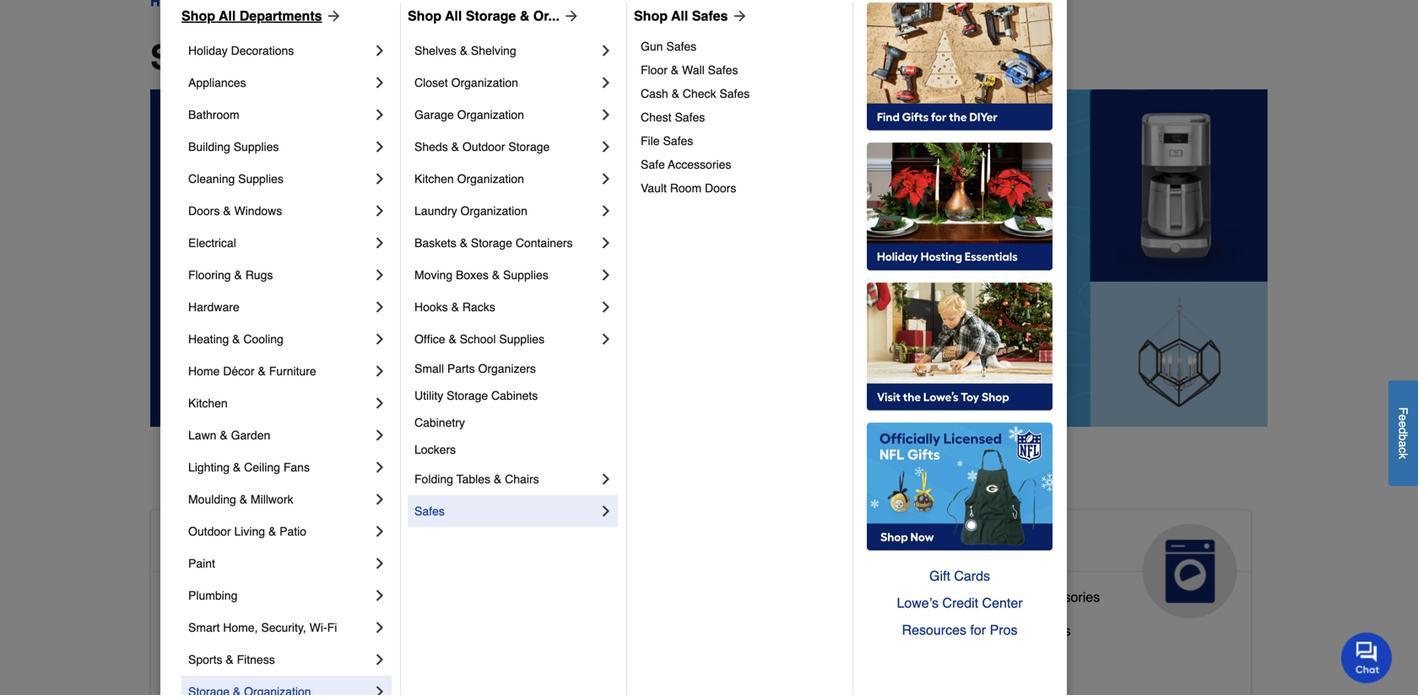 Task type: locate. For each thing, give the bounding box(es) containing it.
parts
[[447, 362, 475, 376], [980, 590, 1012, 605]]

ceiling
[[244, 461, 280, 474]]

doors down cleaning
[[188, 204, 220, 218]]

& left pros
[[979, 623, 988, 639]]

& right animal
[[626, 531, 643, 558]]

0 vertical spatial pet
[[650, 531, 687, 558]]

smart home, security, wi-fi
[[188, 621, 337, 635]]

kitchen up laundry
[[415, 172, 454, 186]]

kitchen
[[415, 172, 454, 186], [188, 397, 228, 410]]

0 vertical spatial appliances
[[188, 76, 246, 89]]

outdoor inside sheds & outdoor storage link
[[463, 140, 505, 154]]

safes down the cash & check safes
[[675, 111, 705, 124]]

arrow right image up shop all departments
[[322, 8, 342, 24]]

1 vertical spatial departments
[[295, 38, 502, 77]]

0 horizontal spatial shop
[[182, 8, 215, 24]]

enjoy savings year-round. no matter what you're shopping for, find what you need at a great price. image
[[150, 89, 1268, 427]]

2 vertical spatial home
[[281, 657, 317, 673]]

& left "ceiling"
[[233, 461, 241, 474]]

chevron right image for laundry organization
[[598, 203, 615, 220]]

& right entry
[[268, 657, 277, 673]]

accessible for accessible entry & home
[[165, 657, 229, 673]]

storage up shelving
[[466, 8, 516, 24]]

shop inside "link"
[[634, 8, 668, 24]]

1 vertical spatial kitchen
[[188, 397, 228, 410]]

1 horizontal spatial accessories
[[1028, 590, 1100, 605]]

1 arrow right image from the left
[[322, 8, 342, 24]]

safes inside shop all safes "link"
[[692, 8, 728, 24]]

appliances down holiday
[[188, 76, 246, 89]]

0 horizontal spatial outdoor
[[188, 525, 231, 539]]

heating & cooling
[[188, 333, 284, 346]]

1 horizontal spatial arrow right image
[[728, 8, 748, 24]]

office & school supplies link
[[415, 323, 598, 355]]

departments up holiday decorations link
[[240, 8, 322, 24]]

gun safes
[[641, 40, 697, 53]]

cleaning supplies
[[188, 172, 284, 186]]

cash & check safes
[[641, 87, 750, 100]]

b
[[1397, 434, 1410, 441]]

& right 'sheds'
[[451, 140, 459, 154]]

0 horizontal spatial doors
[[188, 204, 220, 218]]

0 horizontal spatial appliances
[[188, 76, 246, 89]]

building
[[188, 140, 230, 154]]

safes down chest safes
[[663, 134, 693, 148]]

cabinetry link
[[415, 409, 615, 436]]

arrow right image up gun safes link
[[728, 8, 748, 24]]

furniture down heating & cooling link
[[269, 365, 316, 378]]

outdoor living & patio
[[188, 525, 307, 539]]

1 horizontal spatial furniture
[[669, 650, 723, 666]]

safes up gun safes link
[[692, 8, 728, 24]]

closet organization
[[415, 76, 518, 89]]

& down accessible bedroom link
[[226, 653, 234, 667]]

doors
[[705, 182, 737, 195], [188, 204, 220, 218]]

vault
[[641, 182, 667, 195]]

wall
[[682, 63, 705, 77]]

parts up the utility storage cabinets
[[447, 362, 475, 376]]

appliances
[[188, 76, 246, 89], [917, 531, 1043, 558]]

doors inside vault room doors link
[[705, 182, 737, 195]]

accessible up sports
[[165, 623, 229, 639]]

& right boxes
[[492, 268, 500, 282]]

& right houses,
[[656, 650, 665, 666]]

shelves & shelving link
[[415, 35, 598, 67]]

1 horizontal spatial parts
[[980, 590, 1012, 605]]

kitchen organization link
[[415, 163, 598, 195]]

racks
[[462, 301, 495, 314]]

1 horizontal spatial shop
[[408, 8, 442, 24]]

3 accessible from the top
[[165, 623, 229, 639]]

safes up cash & check safes link
[[708, 63, 738, 77]]

all inside "link"
[[671, 8, 688, 24]]

0 horizontal spatial pet
[[541, 650, 561, 666]]

find gifts for the diyer. image
[[867, 3, 1053, 131]]

chevron right image for doors & windows
[[371, 203, 388, 220]]

2 accessible from the top
[[165, 590, 229, 605]]

& right "décor"
[[258, 365, 266, 378]]

outdoor up 'kitchen organization'
[[463, 140, 505, 154]]

0 horizontal spatial furniture
[[269, 365, 316, 378]]

accessible home image
[[391, 524, 485, 619]]

chevron right image for office & school supplies
[[598, 331, 615, 348]]

f e e d b a c k
[[1397, 407, 1410, 459]]

supplies inside cleaning supplies link
[[238, 172, 284, 186]]

safes down folding
[[415, 505, 445, 518]]

shop all safes link
[[634, 6, 748, 26]]

0 horizontal spatial accessories
[[668, 158, 731, 171]]

& right shelves
[[460, 44, 468, 57]]

storage up moving boxes & supplies
[[471, 236, 512, 250]]

f e e d b a c k button
[[1389, 381, 1418, 486]]

electrical
[[188, 236, 236, 250]]

& inside outdoor living & patio link
[[268, 525, 276, 539]]

accessible down the moulding
[[165, 531, 288, 558]]

organization down shelving
[[451, 76, 518, 89]]

chevron right image for heating & cooling
[[371, 331, 388, 348]]

supplies up the windows
[[238, 172, 284, 186]]

parts down the cards
[[980, 590, 1012, 605]]

parts for small
[[447, 362, 475, 376]]

shop for shop all departments
[[182, 8, 215, 24]]

all up shelves & shelving
[[445, 8, 462, 24]]

supplies up houses,
[[601, 617, 653, 632]]

laundry organization
[[415, 204, 528, 218]]

accessories up chillers
[[1028, 590, 1100, 605]]

kitchen inside kitchen organization link
[[415, 172, 454, 186]]

arrow right image for shop all safes
[[728, 8, 748, 24]]

0 vertical spatial parts
[[447, 362, 475, 376]]

sheds
[[415, 140, 448, 154]]

& right cash
[[672, 87, 680, 100]]

chevron right image for baskets & storage containers
[[598, 235, 615, 252]]

beverage
[[917, 623, 975, 639]]

doors inside doors & windows link
[[188, 204, 220, 218]]

garage organization link
[[415, 99, 598, 131]]

furniture
[[269, 365, 316, 378], [669, 650, 723, 666]]

organization up sheds & outdoor storage
[[457, 108, 524, 122]]

2 shop from the left
[[408, 8, 442, 24]]

safes inside floor & wall safes 'link'
[[708, 63, 738, 77]]

arrow right image
[[322, 8, 342, 24], [728, 8, 748, 24]]

parts for appliance
[[980, 590, 1012, 605]]

2 horizontal spatial shop
[[634, 8, 668, 24]]

& right "office"
[[449, 333, 457, 346]]

bathroom up building
[[188, 108, 240, 122]]

lowe's
[[897, 596, 939, 611]]

accessible home
[[165, 531, 360, 558]]

departments
[[240, 8, 322, 24], [295, 38, 502, 77]]

departments up garage
[[295, 38, 502, 77]]

moulding
[[188, 493, 236, 507]]

paint link
[[188, 548, 371, 580]]

0 vertical spatial accessories
[[668, 158, 731, 171]]

1 accessible from the top
[[165, 531, 288, 558]]

accessible entry & home
[[165, 657, 317, 673]]

bedroom
[[233, 623, 288, 639]]

& right tables
[[494, 473, 502, 486]]

shop all storage & or... link
[[408, 6, 580, 26]]

bathroom up smart home, security, wi-fi
[[233, 590, 292, 605]]

accessories up vault room doors on the top
[[668, 158, 731, 171]]

laundry organization link
[[415, 195, 598, 227]]

3 shop from the left
[[634, 8, 668, 24]]

supplies inside moving boxes & supplies "link"
[[503, 268, 549, 282]]

safes up chest safes link
[[720, 87, 750, 100]]

kitchen up the lawn
[[188, 397, 228, 410]]

e up d
[[1397, 415, 1410, 421]]

1 horizontal spatial outdoor
[[463, 140, 505, 154]]

0 horizontal spatial appliances link
[[188, 67, 371, 99]]

gun safes link
[[641, 35, 841, 58]]

0 horizontal spatial arrow right image
[[322, 8, 342, 24]]

garage organization
[[415, 108, 524, 122]]

shop up holiday
[[182, 8, 215, 24]]

home décor & furniture link
[[188, 355, 371, 388]]

chevron right image
[[371, 42, 388, 59], [598, 74, 615, 91], [371, 106, 388, 123], [371, 138, 388, 155], [598, 138, 615, 155], [371, 171, 388, 187], [371, 203, 388, 220], [598, 203, 615, 220], [371, 235, 388, 252], [371, 267, 388, 284], [598, 267, 615, 284], [598, 299, 615, 316], [598, 331, 615, 348], [371, 363, 388, 380], [371, 427, 388, 444], [371, 459, 388, 476], [371, 556, 388, 572], [371, 588, 388, 605], [371, 620, 388, 637], [371, 652, 388, 669]]

0 horizontal spatial parts
[[447, 362, 475, 376]]

1 horizontal spatial pet
[[650, 531, 687, 558]]

animal & pet care image
[[767, 524, 861, 619]]

shop up the gun
[[634, 8, 668, 24]]

organization down sheds & outdoor storage
[[457, 172, 524, 186]]

0 horizontal spatial kitchen
[[188, 397, 228, 410]]

home inside home décor & furniture link
[[188, 365, 220, 378]]

& left rugs
[[234, 268, 242, 282]]

storage
[[466, 8, 516, 24], [509, 140, 550, 154], [471, 236, 512, 250], [447, 389, 488, 403]]

1 vertical spatial appliances
[[917, 531, 1043, 558]]

heating & cooling link
[[188, 323, 371, 355]]

1 horizontal spatial appliances link
[[904, 511, 1251, 619]]

all for safes
[[671, 8, 688, 24]]

1 vertical spatial bathroom
[[233, 590, 292, 605]]

chest
[[641, 111, 672, 124]]

& left cooling
[[232, 333, 240, 346]]

accessible bathroom link
[[165, 586, 292, 620]]

0 vertical spatial doors
[[705, 182, 737, 195]]

all up gun safes in the left of the page
[[671, 8, 688, 24]]

livestock
[[541, 617, 597, 632]]

0 vertical spatial appliances link
[[188, 67, 371, 99]]

& left wall
[[671, 63, 679, 77]]

1 vertical spatial appliances link
[[904, 511, 1251, 619]]

accessible up smart
[[165, 590, 229, 605]]

& inside appliance parts & accessories link
[[1015, 590, 1024, 605]]

2 arrow right image from the left
[[728, 8, 748, 24]]

supplies for livestock supplies
[[601, 617, 653, 632]]

hooks
[[415, 301, 448, 314]]

folding tables & chairs link
[[415, 464, 598, 496]]

home décor & furniture
[[188, 365, 316, 378]]

&
[[520, 8, 530, 24], [460, 44, 468, 57], [671, 63, 679, 77], [672, 87, 680, 100], [451, 140, 459, 154], [223, 204, 231, 218], [460, 236, 468, 250], [234, 268, 242, 282], [492, 268, 500, 282], [451, 301, 459, 314], [232, 333, 240, 346], [449, 333, 457, 346], [258, 365, 266, 378], [220, 429, 228, 442], [233, 461, 241, 474], [494, 473, 502, 486], [240, 493, 247, 507], [268, 525, 276, 539], [626, 531, 643, 558], [1015, 590, 1024, 605], [979, 623, 988, 639], [656, 650, 665, 666], [226, 653, 234, 667], [268, 657, 277, 673]]

0 vertical spatial kitchen
[[415, 172, 454, 186]]

appliances link down decorations
[[188, 67, 371, 99]]

1 horizontal spatial kitchen
[[415, 172, 454, 186]]

chevron right image
[[598, 42, 615, 59], [371, 74, 388, 91], [598, 106, 615, 123], [598, 171, 615, 187], [598, 235, 615, 252], [371, 299, 388, 316], [371, 331, 388, 348], [371, 395, 388, 412], [598, 471, 615, 488], [371, 491, 388, 508], [598, 503, 615, 520], [371, 523, 388, 540], [371, 684, 388, 696]]

0 vertical spatial furniture
[[269, 365, 316, 378]]

chevron right image for lighting & ceiling fans
[[371, 459, 388, 476]]

& inside floor & wall safes 'link'
[[671, 63, 679, 77]]

living
[[234, 525, 265, 539]]

supplies
[[234, 140, 279, 154], [238, 172, 284, 186], [503, 268, 549, 282], [499, 333, 545, 346], [601, 617, 653, 632]]

accessible
[[165, 531, 288, 558], [165, 590, 229, 605], [165, 623, 229, 639], [165, 657, 229, 673]]

cash & check safes link
[[641, 82, 841, 106]]

supplies down "containers"
[[503, 268, 549, 282]]

kitchen inside kitchen link
[[188, 397, 228, 410]]

patio
[[280, 525, 307, 539]]

sheds & outdoor storage
[[415, 140, 550, 154]]

supplies up small parts organizers link
[[499, 333, 545, 346]]

lighting & ceiling fans
[[188, 461, 310, 474]]

chevron right image for outdoor living & patio
[[371, 523, 388, 540]]

paint
[[188, 557, 215, 571]]

& inside 'flooring & rugs' link
[[234, 268, 242, 282]]

shelves
[[415, 44, 457, 57]]

shop up shelves
[[408, 8, 442, 24]]

supplies up cleaning supplies
[[234, 140, 279, 154]]

chevron right image for smart home, security, wi-fi
[[371, 620, 388, 637]]

gift cards link
[[867, 563, 1053, 590]]

moving
[[415, 268, 453, 282]]

appliances up the cards
[[917, 531, 1043, 558]]

safes inside chest safes link
[[675, 111, 705, 124]]

& inside "accessible entry & home" link
[[268, 657, 277, 673]]

1 shop from the left
[[182, 8, 215, 24]]

center
[[982, 596, 1023, 611]]

& right the lawn
[[220, 429, 228, 442]]

fitness
[[237, 653, 275, 667]]

home inside accessible home link
[[295, 531, 360, 558]]

1 vertical spatial outdoor
[[188, 525, 231, 539]]

livestock supplies
[[541, 617, 653, 632]]

cabinets
[[491, 389, 538, 403]]

safes up floor & wall safes
[[666, 40, 697, 53]]

home,
[[223, 621, 258, 635]]

cards
[[954, 569, 990, 584]]

1 vertical spatial home
[[295, 531, 360, 558]]

chevron right image for kitchen organization
[[598, 171, 615, 187]]

chevron right image for home décor & furniture
[[371, 363, 388, 380]]

appliances image
[[1143, 524, 1237, 619]]

& up wine
[[1015, 590, 1024, 605]]

1 vertical spatial accessories
[[1028, 590, 1100, 605]]

gun
[[641, 40, 663, 53]]

chevron right image for shelves & shelving
[[598, 42, 615, 59]]

chevron right image for hooks & racks
[[598, 299, 615, 316]]

flooring & rugs link
[[188, 259, 371, 291]]

shop
[[182, 8, 215, 24], [408, 8, 442, 24], [634, 8, 668, 24]]

floor & wall safes link
[[641, 58, 841, 82]]

& left millwork
[[240, 493, 247, 507]]

outdoor down the moulding
[[188, 525, 231, 539]]

beds,
[[565, 650, 599, 666]]

doors down safe accessories link
[[705, 182, 737, 195]]

& left the patio
[[268, 525, 276, 539]]

chevron right image for cleaning supplies
[[371, 171, 388, 187]]

& right 'baskets'
[[460, 236, 468, 250]]

hardware link
[[188, 291, 371, 323]]

1 vertical spatial doors
[[188, 204, 220, 218]]

garden
[[231, 429, 270, 442]]

0 vertical spatial departments
[[240, 8, 322, 24]]

accessible for accessible bathroom
[[165, 590, 229, 605]]

supplies inside building supplies link
[[234, 140, 279, 154]]

& inside shelves & shelving link
[[460, 44, 468, 57]]

& inside moulding & millwork link
[[240, 493, 247, 507]]

chevron right image for bathroom
[[371, 106, 388, 123]]

0 vertical spatial bathroom
[[188, 108, 240, 122]]

1 vertical spatial parts
[[980, 590, 1012, 605]]

organization for garage organization
[[457, 108, 524, 122]]

4 accessible from the top
[[165, 657, 229, 673]]

& left or...
[[520, 8, 530, 24]]

folding
[[415, 473, 453, 486]]

furniture right houses,
[[669, 650, 723, 666]]

building supplies link
[[188, 131, 371, 163]]

arrow right image inside shop all safes "link"
[[728, 8, 748, 24]]

all up holiday decorations
[[219, 8, 236, 24]]

arrow right image inside the shop all departments link
[[322, 8, 342, 24]]

& inside pet beds, houses, & furniture link
[[656, 650, 665, 666]]

organization up the 'baskets & storage containers'
[[461, 204, 528, 218]]

1 horizontal spatial doors
[[705, 182, 737, 195]]

0 vertical spatial home
[[188, 365, 220, 378]]

supplies inside "livestock supplies" link
[[601, 617, 653, 632]]

baskets
[[415, 236, 457, 250]]

chevron right image for lawn & garden
[[371, 427, 388, 444]]

appliances link up chillers
[[904, 511, 1251, 619]]

0 vertical spatial outdoor
[[463, 140, 505, 154]]

& left the windows
[[223, 204, 231, 218]]

all down the shop all departments link
[[243, 38, 286, 77]]

accessible down smart
[[165, 657, 229, 673]]

accessories
[[668, 158, 731, 171], [1028, 590, 1100, 605]]

e up the b
[[1397, 421, 1410, 428]]

chevron right image for closet organization
[[598, 74, 615, 91]]

& left racks
[[451, 301, 459, 314]]



Task type: describe. For each thing, give the bounding box(es) containing it.
outdoor inside outdoor living & patio link
[[188, 525, 231, 539]]

& inside baskets & storage containers link
[[460, 236, 468, 250]]

closet organization link
[[415, 67, 598, 99]]

supplies for building supplies
[[234, 140, 279, 154]]

hooks & racks link
[[415, 291, 598, 323]]

moulding & millwork
[[188, 493, 293, 507]]

1 e from the top
[[1397, 415, 1410, 421]]

small
[[415, 362, 444, 376]]

& inside sports & fitness link
[[226, 653, 234, 667]]

sports
[[188, 653, 222, 667]]

pet beds, houses, & furniture
[[541, 650, 723, 666]]

k
[[1397, 453, 1410, 459]]

accessories inside appliance parts & accessories link
[[1028, 590, 1100, 605]]

lockers
[[415, 443, 456, 457]]

baskets & storage containers
[[415, 236, 573, 250]]

safes inside cash & check safes link
[[720, 87, 750, 100]]

appliance
[[917, 590, 976, 605]]

safe accessories
[[641, 158, 731, 171]]

safes inside gun safes link
[[666, 40, 697, 53]]

small parts organizers
[[415, 362, 536, 376]]

accessories inside safe accessories link
[[668, 158, 731, 171]]

shelving
[[471, 44, 516, 57]]

livestock supplies link
[[541, 613, 653, 647]]

doors & windows
[[188, 204, 282, 218]]

chevron right image for sheds & outdoor storage
[[598, 138, 615, 155]]

chevron right image for flooring & rugs
[[371, 267, 388, 284]]

chest safes
[[641, 111, 705, 124]]

all for storage
[[445, 8, 462, 24]]

chevron right image for sports & fitness
[[371, 652, 388, 669]]

arrow right image
[[560, 8, 580, 24]]

hardware
[[188, 301, 240, 314]]

organization for laundry organization
[[461, 204, 528, 218]]

credit
[[943, 596, 979, 611]]

& inside lawn & garden link
[[220, 429, 228, 442]]

rugs
[[245, 268, 273, 282]]

fi
[[327, 621, 337, 635]]

1 horizontal spatial appliances
[[917, 531, 1043, 558]]

2 e from the top
[[1397, 421, 1410, 428]]

pet inside 'animal & pet care'
[[650, 531, 687, 558]]

chevron right image for hardware
[[371, 299, 388, 316]]

electrical link
[[188, 227, 371, 259]]

beverage & wine chillers
[[917, 623, 1071, 639]]

& inside 'animal & pet care'
[[626, 531, 643, 558]]

shop for shop all storage & or...
[[408, 8, 442, 24]]

chevron right image for garage organization
[[598, 106, 615, 123]]

chairs
[[505, 473, 539, 486]]

chevron right image for electrical
[[371, 235, 388, 252]]

chevron right image for kitchen
[[371, 395, 388, 412]]

safes inside safes link
[[415, 505, 445, 518]]

kitchen for kitchen organization
[[415, 172, 454, 186]]

file safes link
[[641, 129, 841, 153]]

resources for pros
[[902, 623, 1018, 638]]

fans
[[284, 461, 310, 474]]

millwork
[[251, 493, 293, 507]]

cleaning
[[188, 172, 235, 186]]

holiday hosting essentials. image
[[867, 143, 1053, 271]]

chevron right image for folding tables & chairs
[[598, 471, 615, 488]]

lockers link
[[415, 436, 615, 464]]

doors & windows link
[[188, 195, 371, 227]]

security,
[[261, 621, 306, 635]]

supplies inside office & school supplies link
[[499, 333, 545, 346]]

decorations
[[231, 44, 294, 57]]

windows
[[234, 204, 282, 218]]

chevron right image for paint
[[371, 556, 388, 572]]

bathroom inside the accessible bathroom link
[[233, 590, 292, 605]]

animal & pet care
[[541, 531, 687, 585]]

organization for closet organization
[[451, 76, 518, 89]]

bathroom inside 'link'
[[188, 108, 240, 122]]

flooring
[[188, 268, 231, 282]]

accessible bedroom link
[[165, 620, 288, 653]]

chevron right image for building supplies
[[371, 138, 388, 155]]

& inside hooks & racks link
[[451, 301, 459, 314]]

folding tables & chairs
[[415, 473, 539, 486]]

organization for kitchen organization
[[457, 172, 524, 186]]

& inside heating & cooling link
[[232, 333, 240, 346]]

safe accessories link
[[641, 153, 841, 176]]

chevron right image for plumbing
[[371, 588, 388, 605]]

kitchen organization
[[415, 172, 524, 186]]

animal & pet care link
[[527, 511, 875, 619]]

vault room doors link
[[641, 176, 841, 200]]

chest safes link
[[641, 106, 841, 129]]

wi-
[[310, 621, 327, 635]]

closet
[[415, 76, 448, 89]]

& inside office & school supplies link
[[449, 333, 457, 346]]

officially licensed n f l gifts. shop now. image
[[867, 423, 1053, 551]]

kitchen for kitchen
[[188, 397, 228, 410]]

1 vertical spatial pet
[[541, 650, 561, 666]]

all for departments
[[219, 8, 236, 24]]

& inside cash & check safes link
[[672, 87, 680, 100]]

& inside sheds & outdoor storage link
[[451, 140, 459, 154]]

cash
[[641, 87, 668, 100]]

vault room doors
[[641, 182, 737, 195]]

storage down the small parts organizers
[[447, 389, 488, 403]]

& inside moving boxes & supplies "link"
[[492, 268, 500, 282]]

visit the lowe's toy shop. image
[[867, 283, 1053, 411]]

accessible bathroom
[[165, 590, 292, 605]]

departments for shop all departments
[[240, 8, 322, 24]]

lighting & ceiling fans link
[[188, 452, 371, 484]]

moving boxes & supplies
[[415, 268, 549, 282]]

accessible for accessible home
[[165, 531, 288, 558]]

sheds & outdoor storage link
[[415, 131, 598, 163]]

arrow right image for shop all departments
[[322, 8, 342, 24]]

chevron right image for moulding & millwork
[[371, 491, 388, 508]]

cooling
[[243, 333, 284, 346]]

resources for pros link
[[867, 617, 1053, 644]]

plumbing
[[188, 589, 238, 603]]

chevron right image for moving boxes & supplies
[[598, 267, 615, 284]]

file safes
[[641, 134, 693, 148]]

& inside folding tables & chairs link
[[494, 473, 502, 486]]

chevron right image for safes
[[598, 503, 615, 520]]

chat invite button image
[[1342, 632, 1393, 684]]

chevron right image for holiday decorations
[[371, 42, 388, 59]]

departments for shop all departments
[[295, 38, 502, 77]]

office
[[415, 333, 445, 346]]

shop all departments link
[[182, 6, 342, 26]]

accessible for accessible bedroom
[[165, 623, 229, 639]]

heating
[[188, 333, 229, 346]]

chevron right image for appliances
[[371, 74, 388, 91]]

supplies for cleaning supplies
[[238, 172, 284, 186]]

& inside home décor & furniture link
[[258, 365, 266, 378]]

& inside shop all storage & or... link
[[520, 8, 530, 24]]

moulding & millwork link
[[188, 484, 371, 516]]

pet beds, houses, & furniture link
[[541, 647, 723, 680]]

resources
[[902, 623, 967, 638]]

safes inside file safes link
[[663, 134, 693, 148]]

& inside doors & windows link
[[223, 204, 231, 218]]

gift
[[930, 569, 951, 584]]

shop for shop all safes
[[634, 8, 668, 24]]

moving boxes & supplies link
[[415, 259, 598, 291]]

1 vertical spatial furniture
[[669, 650, 723, 666]]

utility storage cabinets link
[[415, 382, 615, 409]]

a
[[1397, 441, 1410, 448]]

storage up kitchen organization link
[[509, 140, 550, 154]]

for
[[970, 623, 986, 638]]

& inside lighting & ceiling fans link
[[233, 461, 241, 474]]

cleaning supplies link
[[188, 163, 371, 195]]

hooks & racks
[[415, 301, 495, 314]]

kitchen link
[[188, 388, 371, 420]]

lowe's credit center link
[[867, 590, 1053, 617]]

outdoor living & patio link
[[188, 516, 371, 548]]

& inside beverage & wine chillers link
[[979, 623, 988, 639]]

home inside "accessible entry & home" link
[[281, 657, 317, 673]]



Task type: vqa. For each thing, say whether or not it's contained in the screenshot.
the left shop
yes



